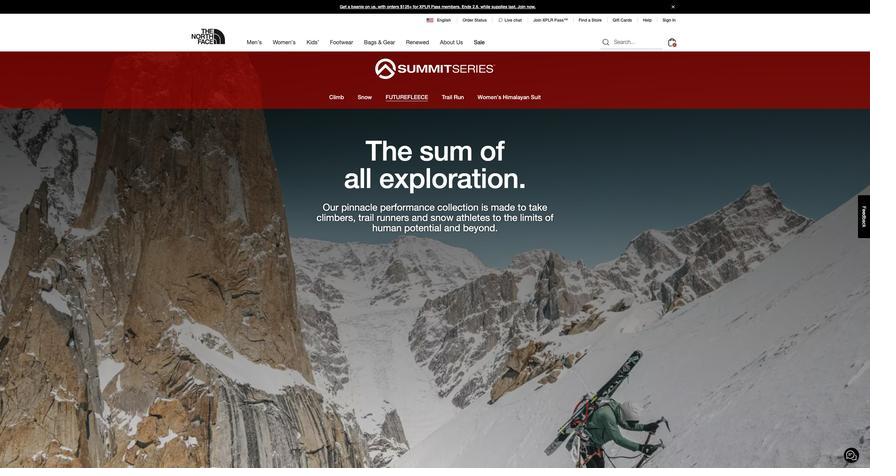 Task type: vqa. For each thing, say whether or not it's contained in the screenshot.
We
no



Task type: locate. For each thing, give the bounding box(es) containing it.
snow link
[[351, 86, 379, 109]]

potential
[[405, 222, 442, 233]]

our pinnacle performance collection is made to take climbers, trail runners and snow athletes to the limits of human potential and beyond.
[[317, 201, 554, 233]]

find
[[579, 18, 588, 23]]

1 horizontal spatial join
[[534, 18, 542, 23]]

live chat
[[505, 18, 522, 23]]

0 vertical spatial join
[[518, 4, 526, 9]]

us
[[457, 39, 463, 45]]

0 vertical spatial xplr
[[420, 4, 430, 9]]

0 vertical spatial a
[[348, 4, 350, 9]]

human
[[373, 222, 402, 233]]

performance
[[380, 201, 435, 213]]

gift cards link
[[613, 18, 632, 23]]

f e e d b a c k button
[[859, 195, 871, 238]]

renewed
[[406, 39, 429, 45]]

0 horizontal spatial a
[[348, 4, 350, 9]]

a up k
[[862, 220, 868, 222]]

with
[[378, 4, 386, 9]]

kids'
[[307, 39, 319, 45]]

men's link
[[247, 33, 262, 51]]

1 vertical spatial women's
[[478, 94, 502, 101]]

1 link
[[667, 37, 678, 48]]

search all image
[[602, 38, 610, 46]]

futurefleece link
[[379, 86, 435, 109]]

about us
[[440, 39, 463, 45]]

get
[[340, 4, 347, 9]]

e up b
[[862, 212, 868, 214]]

2 horizontal spatial a
[[862, 220, 868, 222]]

cards
[[621, 18, 632, 23]]

the
[[366, 134, 413, 167]]

0 horizontal spatial women's
[[273, 39, 296, 45]]

1 horizontal spatial to
[[518, 201, 527, 213]]

chat
[[514, 18, 522, 23]]

sign in
[[663, 18, 676, 23]]

$125+
[[401, 4, 412, 9]]

orders
[[387, 4, 399, 9]]

last.
[[509, 4, 517, 9]]

&
[[378, 39, 382, 45]]

renewed link
[[406, 33, 429, 51]]

status
[[475, 18, 487, 23]]

c
[[862, 222, 868, 225]]

1 vertical spatial of
[[546, 212, 554, 223]]

in
[[673, 18, 676, 23]]

a right get
[[348, 4, 350, 9]]

to right 'the'
[[518, 201, 527, 213]]

e up d
[[862, 209, 868, 212]]

2 vertical spatial a
[[862, 220, 868, 222]]

xplr right for
[[420, 4, 430, 9]]

0 horizontal spatial join
[[518, 4, 526, 9]]

to left 'the'
[[493, 212, 502, 223]]

women's left kids' at left top
[[273, 39, 296, 45]]

join right last. on the right of the page
[[518, 4, 526, 9]]

women's for women's himalayan suit
[[478, 94, 502, 101]]

close image
[[669, 5, 678, 8]]

is
[[482, 201, 489, 213]]

0 vertical spatial women's
[[273, 39, 296, 45]]

to
[[518, 201, 527, 213], [493, 212, 502, 223]]

1 horizontal spatial women's
[[478, 94, 502, 101]]

1 horizontal spatial of
[[546, 212, 554, 223]]

of inside our pinnacle performance collection is made to take climbers, trail runners and snow athletes to the limits of human potential and beyond.
[[546, 212, 554, 223]]

of
[[480, 134, 505, 167], [546, 212, 554, 223]]

xplr left the pass™
[[543, 18, 554, 23]]

k
[[862, 225, 868, 227]]

about us link
[[440, 33, 463, 51]]

women's link
[[273, 33, 296, 51]]

a right find
[[589, 18, 591, 23]]

1
[[674, 43, 676, 47]]

xplr
[[420, 4, 430, 9], [543, 18, 554, 23]]

find a store link
[[579, 18, 602, 23]]

a inside the get a beanie on us, with orders $125+ for xplr pass members. ends 2.6, while supplies last. join now. link
[[348, 4, 350, 9]]

climb
[[330, 94, 344, 101]]

bags & gear
[[364, 39, 395, 45]]

exploration.
[[379, 162, 526, 194]]

gear
[[383, 39, 395, 45]]

f e e d b a c k
[[862, 206, 868, 227]]

for
[[413, 4, 419, 9]]

join xplr pass™ link
[[534, 18, 568, 23]]

live chat button
[[498, 17, 523, 23]]

join
[[518, 4, 526, 9], [534, 18, 542, 23]]

1 horizontal spatial xplr
[[543, 18, 554, 23]]

1 vertical spatial a
[[589, 18, 591, 23]]

now.
[[527, 4, 536, 9]]

join down now.
[[534, 18, 542, 23]]

run
[[454, 94, 464, 101]]

athletes
[[457, 212, 490, 223]]

all exploration.
[[344, 162, 526, 194]]

women's
[[273, 39, 296, 45], [478, 94, 502, 101]]

1 vertical spatial join
[[534, 18, 542, 23]]

footwear link
[[330, 33, 353, 51]]

e
[[862, 209, 868, 212], [862, 212, 868, 214]]

limits
[[520, 212, 543, 223]]

women's himalayan suit
[[478, 94, 541, 101]]

0 horizontal spatial of
[[480, 134, 505, 167]]

0 vertical spatial of
[[480, 134, 505, 167]]

on
[[365, 4, 370, 9]]

climbers,
[[317, 212, 356, 223]]

order
[[463, 18, 474, 23]]

1 horizontal spatial a
[[589, 18, 591, 23]]

women's left himalayan
[[478, 94, 502, 101]]

snow
[[358, 94, 372, 101]]

2.6,
[[473, 4, 480, 9]]

pass™
[[555, 18, 568, 23]]



Task type: describe. For each thing, give the bounding box(es) containing it.
sum
[[420, 134, 473, 167]]

join inside the get a beanie on us, with orders $125+ for xplr pass members. ends 2.6, while supplies last. join now. link
[[518, 4, 526, 9]]

find a store
[[579, 18, 602, 23]]

kids' link
[[307, 33, 319, 51]]

store
[[592, 18, 602, 23]]

pinnacle
[[342, 201, 378, 213]]

snow
[[431, 212, 454, 223]]

bags & gear link
[[364, 33, 395, 51]]

members.
[[442, 4, 461, 9]]

help link
[[643, 18, 652, 23]]

take
[[529, 201, 548, 213]]

a inside 'f e e d b a c k' button
[[862, 220, 868, 222]]

get a beanie on us, with orders $125+ for xplr pass members. ends 2.6, while supplies last. join now. link
[[0, 0, 871, 14]]

men's
[[247, 39, 262, 45]]

gift
[[613, 18, 620, 23]]

join xplr pass™
[[534, 18, 568, 23]]

1 e from the top
[[862, 209, 868, 212]]

himalayan
[[503, 94, 530, 101]]

climb link
[[323, 86, 351, 109]]

beanie
[[352, 4, 364, 9]]

while
[[481, 4, 491, 9]]

bags
[[364, 39, 377, 45]]

footwear
[[330, 39, 353, 45]]

sign in button
[[663, 18, 676, 23]]

athlete jim morrison wearing futurefleece™ from the north face while alpine traversing a snowy mountain bootpack. image
[[0, 51, 871, 468]]

Search search field
[[601, 35, 663, 49]]

us,
[[371, 4, 377, 9]]

the north face home page image
[[192, 29, 225, 44]]

f
[[862, 206, 868, 209]]

the sum of
[[366, 134, 505, 167]]

trail
[[442, 94, 453, 101]]

2 e from the top
[[862, 212, 868, 214]]

b
[[862, 217, 868, 220]]

and
[[412, 212, 428, 223]]

all
[[344, 162, 372, 194]]

runners
[[377, 212, 409, 223]]

0 horizontal spatial to
[[493, 212, 502, 223]]

0 horizontal spatial xplr
[[420, 4, 430, 9]]

supplies
[[492, 4, 508, 9]]

women's himalayan suit link
[[471, 86, 548, 109]]

summit series™ logo image
[[375, 58, 495, 79]]

about
[[440, 39, 455, 45]]

pass
[[432, 4, 441, 9]]

made
[[491, 201, 516, 213]]

live
[[505, 18, 513, 23]]

d
[[862, 214, 868, 217]]

sale
[[474, 39, 485, 45]]

and beyond.
[[444, 222, 498, 233]]

english link
[[427, 17, 452, 23]]

sale link
[[474, 33, 485, 51]]

women's for women's
[[273, 39, 296, 45]]

trail run link
[[435, 86, 471, 109]]

1 vertical spatial xplr
[[543, 18, 554, 23]]

a for store
[[589, 18, 591, 23]]

get a beanie on us, with orders $125+ for xplr pass members. ends 2.6, while supplies last. join now.
[[340, 4, 536, 9]]

sign
[[663, 18, 672, 23]]

collection
[[438, 201, 479, 213]]

order status link
[[463, 18, 487, 23]]

trail
[[359, 212, 374, 223]]

a for beanie
[[348, 4, 350, 9]]

futurefleece
[[386, 94, 429, 101]]

ends
[[462, 4, 472, 9]]

our
[[323, 201, 339, 213]]

gift cards
[[613, 18, 632, 23]]

help
[[643, 18, 652, 23]]

the
[[504, 212, 518, 223]]



